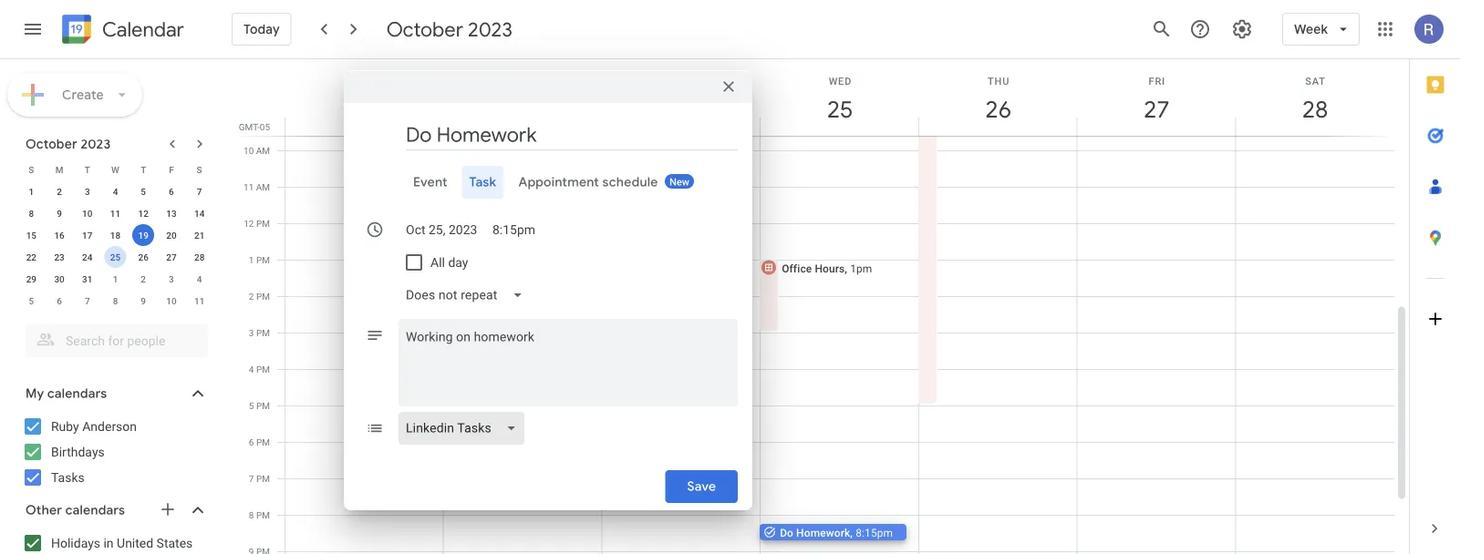 Task type: locate. For each thing, give the bounding box(es) containing it.
7 up '8 pm'
[[249, 473, 254, 484]]

0 vertical spatial october
[[387, 16, 463, 42]]

calendars up in
[[65, 503, 125, 519]]

1 vertical spatial 9
[[141, 296, 146, 307]]

0 vertical spatial 27
[[1143, 94, 1169, 125]]

5 down 29 element
[[29, 296, 34, 307]]

28 inside 28 column header
[[1301, 94, 1327, 125]]

0 vertical spatial 1
[[29, 186, 34, 197]]

0 vertical spatial 28
[[1301, 94, 1327, 125]]

12 for 12
[[138, 208, 149, 219]]

fri 27
[[1143, 75, 1169, 125]]

2 vertical spatial 1
[[113, 274, 118, 285]]

2 horizontal spatial 4
[[249, 364, 254, 375]]

s right f
[[197, 164, 202, 175]]

3
[[85, 186, 90, 197], [169, 274, 174, 285], [249, 327, 254, 338]]

3 inside 'november 3' "element"
[[169, 274, 174, 285]]

2 vertical spatial 8
[[249, 510, 254, 521]]

0 horizontal spatial 4
[[113, 186, 118, 197]]

27 down fri
[[1143, 94, 1169, 125]]

7 down 31 element
[[85, 296, 90, 307]]

25
[[826, 94, 852, 125], [110, 252, 121, 263]]

0 horizontal spatial 7
[[85, 296, 90, 307]]

1 horizontal spatial 7
[[197, 186, 202, 197]]

26
[[984, 94, 1010, 125], [138, 252, 149, 263]]

0 horizontal spatial 8
[[29, 208, 34, 219]]

4 up '5 pm'
[[249, 364, 254, 375]]

0 horizontal spatial 12
[[138, 208, 149, 219]]

28 down sat
[[1301, 94, 1327, 125]]

21 element
[[188, 224, 210, 246]]

1 vertical spatial calendars
[[65, 503, 125, 519]]

3 for 'november 3' "element"
[[169, 274, 174, 285]]

november 8 element
[[104, 290, 126, 312]]

pm
[[256, 218, 270, 229], [256, 255, 270, 265], [256, 291, 270, 302], [256, 327, 270, 338], [256, 364, 270, 375], [256, 400, 270, 411], [256, 437, 270, 448], [256, 473, 270, 484], [256, 510, 270, 521]]

5
[[141, 186, 146, 197], [29, 296, 34, 307], [249, 400, 254, 411]]

16 element
[[48, 224, 70, 246]]

0 horizontal spatial 25
[[110, 252, 121, 263]]

27 inside 'row group'
[[166, 252, 177, 263]]

24
[[82, 252, 93, 263]]

0 horizontal spatial 26
[[138, 252, 149, 263]]

2023 up mon on the top left of the page
[[468, 16, 513, 42]]

1 vertical spatial 11
[[110, 208, 121, 219]]

None field
[[399, 279, 538, 312], [399, 412, 532, 445], [399, 279, 538, 312], [399, 412, 532, 445]]

pm down 7 pm
[[256, 510, 270, 521]]

1 vertical spatial 8
[[113, 296, 118, 307]]

2 horizontal spatial 11
[[244, 182, 254, 192]]

4 up 11 element
[[113, 186, 118, 197]]

ruby anderson
[[51, 419, 137, 434]]

2 row from the top
[[17, 181, 213, 203]]

10 for 10 element
[[82, 208, 93, 219]]

4 down 28 'element'
[[197, 274, 202, 285]]

t left w on the top left of page
[[85, 164, 90, 175]]

calendars inside other calendars dropdown button
[[65, 503, 125, 519]]

12 inside "october 2023" grid
[[138, 208, 149, 219]]

am
[[256, 145, 270, 156], [256, 182, 270, 192]]

11 inside november 11 element
[[194, 296, 205, 307]]

0 horizontal spatial 2023
[[81, 136, 111, 152]]

office hours , 1pm
[[782, 262, 872, 275]]

6 for 'november 6' element
[[57, 296, 62, 307]]

10 am
[[244, 145, 270, 156]]

1 down 12 pm
[[249, 255, 254, 265]]

calendars up ruby
[[47, 386, 107, 402]]

0 horizontal spatial 28
[[194, 252, 205, 263]]

1 horizontal spatial 25
[[826, 94, 852, 125]]

calendars for other calendars
[[65, 503, 125, 519]]

calendars for my calendars
[[47, 386, 107, 402]]

15 element
[[20, 224, 42, 246]]

2 vertical spatial 2
[[249, 291, 254, 302]]

9 pm from the top
[[256, 510, 270, 521]]

0 horizontal spatial s
[[29, 164, 34, 175]]

3 down 2 pm
[[249, 327, 254, 338]]

2 vertical spatial 7
[[249, 473, 254, 484]]

october 2023 up m
[[26, 136, 111, 152]]

0 horizontal spatial 27
[[166, 252, 177, 263]]

7 inside 'element'
[[85, 296, 90, 307]]

0 horizontal spatial ,
[[845, 262, 848, 275]]

12 up 19
[[138, 208, 149, 219]]

19
[[138, 230, 149, 241]]

Search for people text field
[[36, 325, 197, 358]]

10 element
[[76, 203, 98, 224]]

5 pm from the top
[[256, 364, 270, 375]]

gmt-05
[[239, 121, 270, 132]]

0 horizontal spatial 2
[[57, 186, 62, 197]]

5 for 5 pm
[[249, 400, 254, 411]]

27 down 20 at the left of the page
[[166, 252, 177, 263]]

2 for november 2 element
[[141, 274, 146, 285]]

today
[[244, 21, 280, 37]]

10 down 'november 3' "element"
[[166, 296, 177, 307]]

0 vertical spatial 5
[[141, 186, 146, 197]]

2 horizontal spatial 1
[[249, 255, 254, 265]]

2 horizontal spatial 5
[[249, 400, 254, 411]]

8 down november 1 element
[[113, 296, 118, 307]]

2023
[[468, 16, 513, 42], [81, 136, 111, 152]]

2 horizontal spatial 8
[[249, 510, 254, 521]]

5 up 12 element
[[141, 186, 146, 197]]

, for hours
[[845, 262, 848, 275]]

2 down m
[[57, 186, 62, 197]]

30
[[54, 274, 65, 285]]

anderson
[[82, 419, 137, 434]]

t
[[85, 164, 90, 175], [141, 164, 146, 175]]

1 vertical spatial 25
[[110, 252, 121, 263]]

0 horizontal spatial t
[[85, 164, 90, 175]]

11 inside 11 element
[[110, 208, 121, 219]]

calendars inside my calendars dropdown button
[[47, 386, 107, 402]]

1 vertical spatial 4
[[197, 274, 202, 285]]

1 vertical spatial 1
[[249, 255, 254, 265]]

8 pm from the top
[[256, 473, 270, 484]]

5 down 4 pm
[[249, 400, 254, 411]]

9
[[57, 208, 62, 219], [141, 296, 146, 307]]

ruby
[[51, 419, 79, 434]]

0 horizontal spatial october 2023
[[26, 136, 111, 152]]

0 vertical spatial 11
[[244, 182, 254, 192]]

10 up 17
[[82, 208, 93, 219]]

27 column header
[[1077, 59, 1236, 136]]

1 horizontal spatial 1
[[113, 274, 118, 285]]

pm up 2 pm
[[256, 255, 270, 265]]

1 vertical spatial 27
[[166, 252, 177, 263]]

17 element
[[76, 224, 98, 246]]

25 down 18
[[110, 252, 121, 263]]

1 horizontal spatial 2023
[[468, 16, 513, 42]]

, for homework
[[851, 527, 853, 540]]

4 pm from the top
[[256, 327, 270, 338]]

t left f
[[141, 164, 146, 175]]

5 row from the top
[[17, 246, 213, 268]]

appointment schedule
[[519, 174, 658, 191]]

2 vertical spatial 11
[[194, 296, 205, 307]]

pm down 3 pm
[[256, 364, 270, 375]]

pm up 1 pm
[[256, 218, 270, 229]]

1 horizontal spatial 12
[[244, 218, 254, 229]]

pm for 6 pm
[[256, 437, 270, 448]]

26 element
[[132, 246, 154, 268]]

grid
[[234, 59, 1409, 555]]

2 horizontal spatial 2
[[249, 291, 254, 302]]

8
[[29, 208, 34, 219], [113, 296, 118, 307], [249, 510, 254, 521]]

4 inside grid
[[249, 364, 254, 375]]

2 vertical spatial 4
[[249, 364, 254, 375]]

26 column header
[[918, 59, 1078, 136]]

my
[[26, 386, 44, 402]]

2023 down create
[[81, 136, 111, 152]]

25 inside wed 25
[[826, 94, 852, 125]]

0 vertical spatial 26
[[984, 94, 1010, 125]]

12
[[138, 208, 149, 219], [244, 218, 254, 229]]

0 vertical spatial 4
[[113, 186, 118, 197]]

12 element
[[132, 203, 154, 224]]

8 for the november 8 element
[[113, 296, 118, 307]]

1 inside november 1 element
[[113, 274, 118, 285]]

0 vertical spatial 3
[[85, 186, 90, 197]]

pm for 8 pm
[[256, 510, 270, 521]]

6 inside 'november 6' element
[[57, 296, 62, 307]]

11 up 18
[[110, 208, 121, 219]]

1 horizontal spatial t
[[141, 164, 146, 175]]

2 vertical spatial 5
[[249, 400, 254, 411]]

2 horizontal spatial 6
[[249, 437, 254, 448]]

row group
[[17, 181, 213, 312]]

11 am
[[244, 182, 270, 192]]

0 vertical spatial 2023
[[468, 16, 513, 42]]

6 down f
[[169, 186, 174, 197]]

pm for 5 pm
[[256, 400, 270, 411]]

6 row from the top
[[17, 268, 213, 290]]

11
[[244, 182, 254, 192], [110, 208, 121, 219], [194, 296, 205, 307]]

do homework , 8:15pm
[[780, 527, 893, 540]]

1 horizontal spatial 9
[[141, 296, 146, 307]]

my calendars list
[[4, 412, 226, 493]]

23
[[54, 252, 65, 263]]

calendars
[[47, 386, 107, 402], [65, 503, 125, 519]]

1 horizontal spatial 11
[[194, 296, 205, 307]]

new element
[[665, 174, 694, 189]]

2 vertical spatial 6
[[249, 437, 254, 448]]

6 down 30 element
[[57, 296, 62, 307]]

1 vertical spatial october
[[26, 136, 77, 152]]

1 horizontal spatial s
[[197, 164, 202, 175]]

8:15pm
[[856, 527, 893, 540]]

sat 28
[[1301, 75, 1327, 125]]

october 2023
[[387, 16, 513, 42], [26, 136, 111, 152]]

11 inside grid
[[244, 182, 254, 192]]

1 horizontal spatial ,
[[851, 527, 853, 540]]

0 horizontal spatial 9
[[57, 208, 62, 219]]

1 down 25 element
[[113, 274, 118, 285]]

week button
[[1283, 7, 1360, 51]]

1 vertical spatial 26
[[138, 252, 149, 263]]

3 pm from the top
[[256, 291, 270, 302]]

homework
[[796, 527, 851, 540]]

7 for 7 pm
[[249, 473, 254, 484]]

thu
[[988, 75, 1010, 87]]

28
[[1301, 94, 1327, 125], [194, 252, 205, 263]]

, left the "8:15pm"
[[851, 527, 853, 540]]

7
[[197, 186, 202, 197], [85, 296, 90, 307], [249, 473, 254, 484]]

2 up 3 pm
[[249, 291, 254, 302]]

am down the 05
[[256, 145, 270, 156]]

1 row from the top
[[17, 159, 213, 181]]

None search field
[[0, 317, 226, 358]]

gmt-
[[239, 121, 260, 132]]

,
[[845, 262, 848, 275], [851, 527, 853, 540]]

november 7 element
[[76, 290, 98, 312]]

october 2023 up mon on the top left of the page
[[387, 16, 513, 42]]

1 horizontal spatial 3
[[169, 274, 174, 285]]

pm down 2 pm
[[256, 327, 270, 338]]

november 6 element
[[48, 290, 70, 312]]

1 s from the left
[[29, 164, 34, 175]]

6
[[169, 186, 174, 197], [57, 296, 62, 307], [249, 437, 254, 448]]

0 vertical spatial october 2023
[[387, 16, 513, 42]]

20 element
[[160, 224, 182, 246]]

tab list
[[1410, 59, 1460, 504], [358, 166, 738, 199]]

8 up 15 element on the left of page
[[29, 208, 34, 219]]

7 up 14 element
[[197, 186, 202, 197]]

1 vertical spatial 28
[[194, 252, 205, 263]]

26 down 19
[[138, 252, 149, 263]]

26 down thu
[[984, 94, 1010, 125]]

3 row from the top
[[17, 203, 213, 224]]

1 horizontal spatial 28
[[1301, 94, 1327, 125]]

12 pm
[[244, 218, 270, 229]]

28 down 21
[[194, 252, 205, 263]]

holidays
[[51, 536, 100, 551]]

0 vertical spatial calendars
[[47, 386, 107, 402]]

0 horizontal spatial tab list
[[358, 166, 738, 199]]

14 element
[[188, 203, 210, 224]]

27 inside column header
[[1143, 94, 1169, 125]]

s
[[29, 164, 34, 175], [197, 164, 202, 175]]

am for 11 am
[[256, 182, 270, 192]]

pm down 4 pm
[[256, 400, 270, 411]]

event
[[413, 174, 448, 191]]

3 up 10 element
[[85, 186, 90, 197]]

0 vertical spatial ,
[[845, 262, 848, 275]]

tue
[[672, 75, 692, 87]]

0 horizontal spatial 6
[[57, 296, 62, 307]]

event button
[[406, 166, 455, 199]]

5 inside grid
[[249, 400, 254, 411]]

1 horizontal spatial 2
[[141, 274, 146, 285]]

7 pm from the top
[[256, 437, 270, 448]]

other calendars button
[[4, 496, 226, 525]]

row containing 29
[[17, 268, 213, 290]]

today button
[[232, 7, 292, 51]]

row
[[17, 159, 213, 181], [17, 181, 213, 203], [17, 203, 213, 224], [17, 224, 213, 246], [17, 246, 213, 268], [17, 268, 213, 290], [17, 290, 213, 312]]

12 for 12 pm
[[244, 218, 254, 229]]

pm up 7 pm
[[256, 437, 270, 448]]

0 vertical spatial 9
[[57, 208, 62, 219]]

november 11 element
[[188, 290, 210, 312]]

3 down 27 element
[[169, 274, 174, 285]]

1 vertical spatial 2
[[141, 274, 146, 285]]

pm for 3 pm
[[256, 327, 270, 338]]

1 vertical spatial 5
[[29, 296, 34, 307]]

other calendars
[[26, 503, 125, 519]]

2 pm
[[249, 291, 270, 302]]

2 horizontal spatial 7
[[249, 473, 254, 484]]

7 row from the top
[[17, 290, 213, 312]]

31
[[82, 274, 93, 285]]

9 up 16 element
[[57, 208, 62, 219]]

0 vertical spatial 2
[[57, 186, 62, 197]]

8 down 7 pm
[[249, 510, 254, 521]]

2 pm from the top
[[256, 255, 270, 265]]

30 element
[[48, 268, 70, 290]]

create button
[[7, 73, 142, 117]]

am up 12 pm
[[256, 182, 270, 192]]

sun column header
[[285, 59, 444, 136]]

11 element
[[104, 203, 126, 224]]

my calendars button
[[4, 379, 226, 409]]

pm up 3 pm
[[256, 291, 270, 302]]

25 down wed
[[826, 94, 852, 125]]

0 vertical spatial am
[[256, 145, 270, 156]]

12 down '11 am'
[[244, 218, 254, 229]]

0 vertical spatial 25
[[826, 94, 852, 125]]

4 row from the top
[[17, 224, 213, 246]]

2 am from the top
[[256, 182, 270, 192]]

27 element
[[160, 246, 182, 268]]

s left m
[[29, 164, 34, 175]]

0 horizontal spatial 5
[[29, 296, 34, 307]]

6 pm from the top
[[256, 400, 270, 411]]

11 down november 4 element
[[194, 296, 205, 307]]

10 left –
[[447, 166, 459, 179]]

1 horizontal spatial 6
[[169, 186, 174, 197]]

, left "1pm"
[[845, 262, 848, 275]]

10 down gmt-
[[244, 145, 254, 156]]

1 vertical spatial am
[[256, 182, 270, 192]]

november 3 element
[[160, 268, 182, 290]]

1 horizontal spatial 26
[[984, 94, 1010, 125]]

9 down november 2 element
[[141, 296, 146, 307]]

Add title text field
[[406, 121, 738, 149]]

1 for 1 pm
[[249, 255, 254, 265]]

16
[[54, 230, 65, 241]]

1 horizontal spatial 27
[[1143, 94, 1169, 125]]

11 down 10 am
[[244, 182, 254, 192]]

1 horizontal spatial 8
[[113, 296, 118, 307]]

1 vertical spatial ,
[[851, 527, 853, 540]]

1 vertical spatial 3
[[169, 274, 174, 285]]

pm up '8 pm'
[[256, 473, 270, 484]]

2 vertical spatial 3
[[249, 327, 254, 338]]

1 horizontal spatial 4
[[197, 274, 202, 285]]

0 horizontal spatial 11
[[110, 208, 121, 219]]

calendar
[[102, 17, 184, 42]]

1 pm from the top
[[256, 218, 270, 229]]

create
[[62, 87, 104, 103]]

1 am from the top
[[256, 145, 270, 156]]

24 element
[[76, 246, 98, 268]]

6 up 7 pm
[[249, 437, 254, 448]]

states
[[157, 536, 193, 551]]

2 up "november 9" element
[[141, 274, 146, 285]]

22 element
[[20, 246, 42, 268]]

6 pm
[[249, 437, 270, 448]]

1 vertical spatial 7
[[85, 296, 90, 307]]

november 2 element
[[132, 268, 154, 290]]

1 up 15 element on the left of page
[[29, 186, 34, 197]]

2 t from the left
[[141, 164, 146, 175]]

27
[[1143, 94, 1169, 125], [166, 252, 177, 263]]

2 horizontal spatial 3
[[249, 327, 254, 338]]



Task type: vqa. For each thing, say whether or not it's contained in the screenshot.


Task type: describe. For each thing, give the bounding box(es) containing it.
3 for 3 pm
[[249, 327, 254, 338]]

11 for 11 element
[[110, 208, 121, 219]]

17
[[82, 230, 93, 241]]

all day
[[431, 255, 468, 270]]

1 t from the left
[[85, 164, 90, 175]]

1 horizontal spatial 5
[[141, 186, 146, 197]]

2 s from the left
[[197, 164, 202, 175]]

tab list containing event
[[358, 166, 738, 199]]

29 element
[[20, 268, 42, 290]]

settings menu image
[[1232, 18, 1253, 40]]

0 vertical spatial 8
[[29, 208, 34, 219]]

19 cell
[[129, 224, 157, 246]]

25 element
[[104, 246, 126, 268]]

23 element
[[48, 246, 70, 268]]

m
[[55, 164, 63, 175]]

22
[[26, 252, 37, 263]]

task button
[[462, 166, 504, 199]]

11am
[[472, 166, 500, 179]]

28 element
[[188, 246, 210, 268]]

25 cell
[[101, 246, 129, 268]]

Start time text field
[[493, 219, 536, 241]]

appointment
[[519, 174, 599, 191]]

all
[[431, 255, 445, 270]]

in
[[104, 536, 114, 551]]

7 for november 7 'element'
[[85, 296, 90, 307]]

add other calendars image
[[159, 501, 177, 519]]

5 for november 5 element
[[29, 296, 34, 307]]

w
[[111, 164, 119, 175]]

united
[[117, 536, 153, 551]]

11 for november 11 element
[[194, 296, 205, 307]]

row containing s
[[17, 159, 213, 181]]

18 element
[[104, 224, 126, 246]]

campus
[[447, 153, 488, 166]]

do
[[780, 527, 794, 540]]

25 link
[[819, 88, 861, 130]]

2 for 2 pm
[[249, 291, 254, 302]]

f
[[169, 164, 174, 175]]

1 horizontal spatial october
[[387, 16, 463, 42]]

18
[[110, 230, 121, 241]]

pm for 12 pm
[[256, 218, 270, 229]]

meeting
[[491, 153, 531, 166]]

1 pm
[[249, 255, 270, 265]]

–
[[462, 166, 469, 179]]

grid containing 25
[[234, 59, 1409, 555]]

31 element
[[76, 268, 98, 290]]

calendar element
[[58, 11, 184, 51]]

27 link
[[1136, 88, 1178, 130]]

7 pm
[[249, 473, 270, 484]]

my calendars
[[26, 386, 107, 402]]

5 pm
[[249, 400, 270, 411]]

sat
[[1306, 75, 1326, 87]]

pm for 1 pm
[[256, 255, 270, 265]]

tue column header
[[602, 59, 761, 136]]

1 for november 1 element
[[113, 274, 118, 285]]

0 horizontal spatial october
[[26, 136, 77, 152]]

11 for 11 am
[[244, 182, 254, 192]]

21
[[194, 230, 205, 241]]

hours
[[815, 262, 845, 275]]

28 inside 28 'element'
[[194, 252, 205, 263]]

fri
[[1149, 75, 1166, 87]]

25 inside "cell"
[[110, 252, 121, 263]]

26 inside 26 element
[[138, 252, 149, 263]]

0 vertical spatial 6
[[169, 186, 174, 197]]

26 inside 26 column header
[[984, 94, 1010, 125]]

day
[[448, 255, 468, 270]]

8 for 8 pm
[[249, 510, 254, 521]]

november 4 element
[[188, 268, 210, 290]]

10 for november 10 element
[[166, 296, 177, 307]]

4 pm
[[249, 364, 270, 375]]

row containing 15
[[17, 224, 213, 246]]

november 1 element
[[104, 268, 126, 290]]

13 element
[[160, 203, 182, 224]]

Add description text field
[[399, 327, 738, 392]]

mon
[[511, 75, 536, 87]]

wed
[[829, 75, 852, 87]]

14
[[194, 208, 205, 219]]

holidays in united states
[[51, 536, 193, 551]]

mon column header
[[443, 59, 602, 136]]

19, today element
[[132, 224, 154, 246]]

new
[[670, 177, 690, 188]]

20
[[166, 230, 177, 241]]

calendar heading
[[99, 17, 184, 42]]

Start date text field
[[406, 219, 478, 241]]

1 horizontal spatial tab list
[[1410, 59, 1460, 504]]

birthdays
[[51, 445, 105, 460]]

wed 25
[[826, 75, 852, 125]]

13
[[166, 208, 177, 219]]

november 9 element
[[132, 290, 154, 312]]

28 column header
[[1235, 59, 1395, 136]]

campus meeting 10 – 11am
[[447, 153, 531, 179]]

0 horizontal spatial 3
[[85, 186, 90, 197]]

0 vertical spatial 7
[[197, 186, 202, 197]]

8 pm
[[249, 510, 270, 521]]

row containing 8
[[17, 203, 213, 224]]

3 pm
[[249, 327, 270, 338]]

6 for 6 pm
[[249, 437, 254, 448]]

10 for 10 am
[[244, 145, 254, 156]]

pm for 2 pm
[[256, 291, 270, 302]]

thu 26
[[984, 75, 1010, 125]]

row containing 5
[[17, 290, 213, 312]]

4 for 4 pm
[[249, 364, 254, 375]]

1 vertical spatial 2023
[[81, 136, 111, 152]]

row containing 1
[[17, 181, 213, 203]]

november 10 element
[[160, 290, 182, 312]]

row group containing 1
[[17, 181, 213, 312]]

15
[[26, 230, 37, 241]]

task
[[470, 174, 497, 191]]

pm for 7 pm
[[256, 473, 270, 484]]

pm for 4 pm
[[256, 364, 270, 375]]

4 for november 4 element
[[197, 274, 202, 285]]

25 column header
[[760, 59, 919, 136]]

row containing 22
[[17, 246, 213, 268]]

10 inside campus meeting 10 – 11am
[[447, 166, 459, 179]]

week
[[1295, 21, 1328, 37]]

tasks
[[51, 470, 85, 485]]

other
[[26, 503, 62, 519]]

november 5 element
[[20, 290, 42, 312]]

sun
[[354, 75, 376, 87]]

october 2023 grid
[[17, 159, 213, 312]]

office
[[782, 262, 812, 275]]

1pm
[[850, 262, 872, 275]]

29
[[26, 274, 37, 285]]

0 horizontal spatial 1
[[29, 186, 34, 197]]

28 link
[[1295, 88, 1336, 130]]

schedule
[[602, 174, 658, 191]]

26 link
[[978, 88, 1020, 130]]

1 horizontal spatial october 2023
[[387, 16, 513, 42]]

am for 10 am
[[256, 145, 270, 156]]

main drawer image
[[22, 18, 44, 40]]

05
[[260, 121, 270, 132]]



